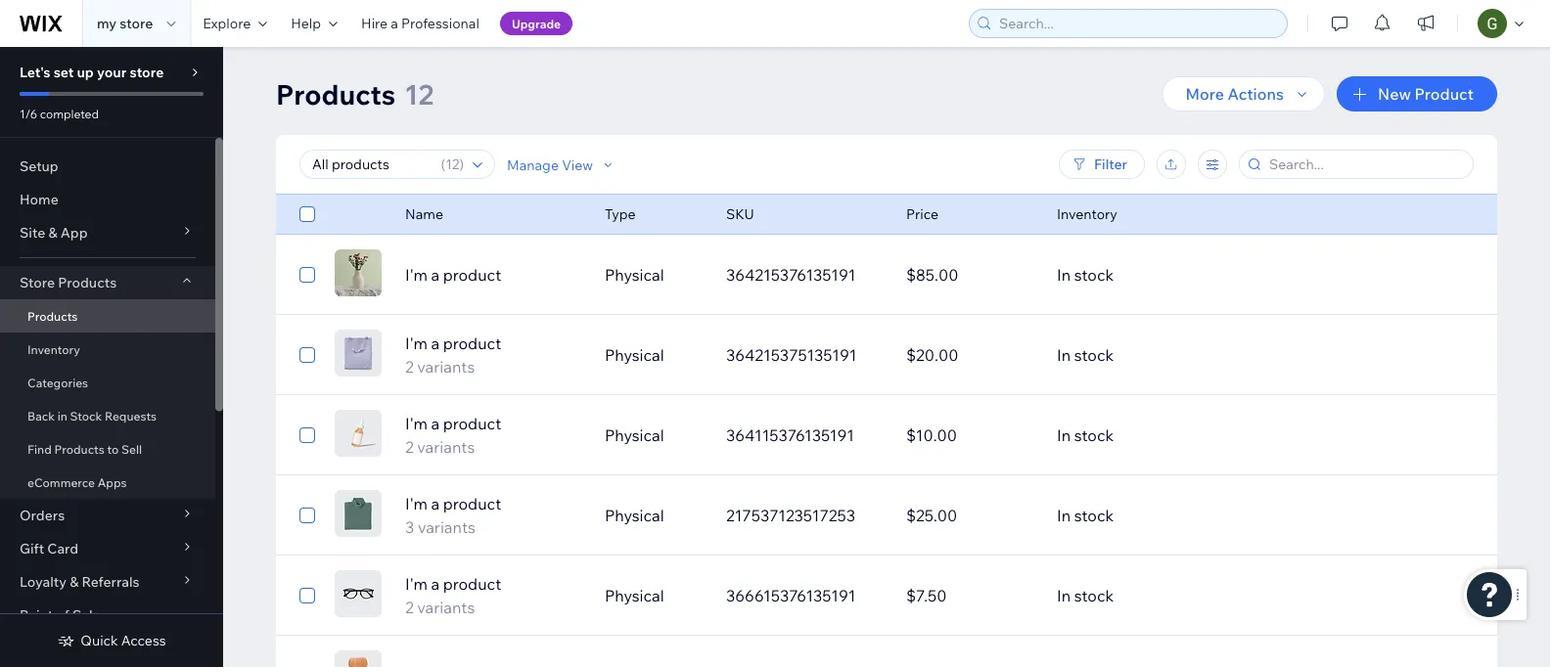 Task type: locate. For each thing, give the bounding box(es) containing it.
1 i'm a product 2 variants from the top
[[405, 334, 501, 377]]

in for $25.00
[[1057, 506, 1071, 526]]

2
[[405, 357, 414, 377], [405, 438, 414, 457], [405, 598, 414, 618]]

1 horizontal spatial inventory
[[1057, 206, 1118, 223]]

name
[[405, 206, 443, 223]]

type
[[605, 206, 636, 223]]

stock for $85.00
[[1075, 265, 1114, 285]]

manage
[[507, 156, 559, 173]]

2 variants from the top
[[417, 438, 475, 457]]

5 physical from the top
[[605, 586, 664, 606]]

( 12 )
[[441, 156, 464, 173]]

search... field down 'new'
[[1264, 151, 1467, 178]]

1 vertical spatial search... field
[[1264, 151, 1467, 178]]

new product button
[[1337, 76, 1498, 112]]

2 in from the top
[[1057, 346, 1071, 365]]

$20.00 link
[[895, 332, 1046, 379]]

3 in from the top
[[1057, 426, 1071, 445]]

1 vertical spatial inventory
[[27, 342, 80, 357]]

let's
[[20, 64, 50, 81]]

1 in stock from the top
[[1057, 265, 1114, 285]]

5 stock from the top
[[1075, 586, 1114, 606]]

inventory
[[1057, 206, 1118, 223], [27, 342, 80, 357]]

products up products link
[[58, 274, 117, 291]]

3 i'm a product 2 variants from the top
[[405, 575, 501, 618]]

in stock link for $85.00
[[1046, 252, 1416, 299]]

in stock link for $25.00
[[1046, 492, 1416, 539]]

12 for products 12
[[405, 77, 434, 111]]

variants right the 3
[[418, 518, 476, 537]]

4 variants from the top
[[417, 598, 475, 618]]

1 vertical spatial i'm a product 2 variants
[[405, 414, 501, 457]]

4 in stock from the top
[[1057, 506, 1114, 526]]

0 vertical spatial inventory
[[1057, 206, 1118, 223]]

physical link for 364215375135191
[[593, 332, 715, 379]]

1 variants from the top
[[417, 357, 475, 377]]

12 left manage
[[446, 156, 460, 173]]

1 physical from the top
[[605, 265, 664, 285]]

1 vertical spatial &
[[70, 574, 79, 591]]

12
[[405, 77, 434, 111], [446, 156, 460, 173]]

3 physical from the top
[[605, 426, 664, 445]]

a for 364115376135191
[[431, 414, 440, 434]]

actions
[[1228, 84, 1284, 104]]

4 product from the top
[[443, 494, 501, 514]]

4 stock from the top
[[1075, 506, 1114, 526]]

i'm a product 2 variants down i'm a product
[[405, 334, 501, 377]]

search... field up more
[[994, 10, 1281, 37]]

1 vertical spatial store
[[130, 64, 164, 81]]

5 i'm from the top
[[405, 575, 428, 594]]

products down store
[[27, 309, 78, 324]]

4 in stock link from the top
[[1046, 492, 1416, 539]]

1 in stock link from the top
[[1046, 252, 1416, 299]]

in stock link for $10.00
[[1046, 412, 1416, 459]]

app
[[60, 224, 88, 241]]

5 in stock link from the top
[[1046, 573, 1416, 620]]

inventory down filter 'button'
[[1057, 206, 1118, 223]]

i'm inside i'm a product 3 variants
[[405, 494, 428, 514]]

in stock
[[1057, 265, 1114, 285], [1057, 346, 1114, 365], [1057, 426, 1114, 445], [1057, 506, 1114, 526], [1057, 586, 1114, 606]]

inventory up categories
[[27, 342, 80, 357]]

i'm for 364115376135191
[[405, 414, 428, 434]]

in right $25.00 link
[[1057, 506, 1071, 526]]

point of sale
[[20, 607, 101, 624]]

1 horizontal spatial &
[[70, 574, 79, 591]]

variants inside i'm a product 3 variants
[[418, 518, 476, 537]]

sell
[[121, 442, 142, 457]]

stock for $7.50
[[1075, 586, 1114, 606]]

your
[[97, 64, 127, 81]]

physical link for 366615376135191
[[593, 573, 715, 620]]

5 product from the top
[[443, 575, 501, 594]]

physical link for 217537123517253
[[593, 492, 715, 539]]

Unsaved view field
[[306, 151, 435, 178]]

product for 364115376135191
[[443, 414, 501, 434]]

in right $20.00 link
[[1057, 346, 1071, 365]]

$7.50
[[907, 586, 947, 606]]

$25.00 link
[[895, 492, 1046, 539]]

2 stock from the top
[[1075, 346, 1114, 365]]

0 horizontal spatial 12
[[405, 77, 434, 111]]

217537123517253
[[726, 506, 856, 526]]

categories
[[27, 375, 88, 390]]

store right the my
[[120, 15, 153, 32]]

2 i'm a product 2 variants from the top
[[405, 414, 501, 457]]

0 horizontal spatial &
[[48, 224, 57, 241]]

$7.50 link
[[895, 573, 1046, 620]]

help
[[291, 15, 321, 32]]

2 physical link from the top
[[593, 332, 715, 379]]

access
[[121, 632, 166, 650]]

sale
[[72, 607, 101, 624]]

1 stock from the top
[[1075, 265, 1114, 285]]

364215375135191 link
[[715, 332, 895, 379]]

physical link for 364115376135191
[[593, 412, 715, 459]]

orders
[[20, 507, 65, 524]]

products link
[[0, 300, 215, 333]]

variants up i'm a product 3 variants
[[417, 438, 475, 457]]

stock for $10.00
[[1075, 426, 1114, 445]]

i'm a product 2 variants down i'm a product 3 variants
[[405, 575, 501, 618]]

1 physical link from the top
[[593, 252, 715, 299]]

3 stock from the top
[[1075, 426, 1114, 445]]

1 2 from the top
[[405, 357, 414, 377]]

site & app button
[[0, 216, 215, 250]]

366615376135191
[[726, 586, 856, 606]]

product inside i'm a product 3 variants
[[443, 494, 501, 514]]

in for $85.00
[[1057, 265, 1071, 285]]

0 vertical spatial 2
[[405, 357, 414, 377]]

find
[[27, 442, 52, 457]]

1 vertical spatial 2
[[405, 438, 414, 457]]

in right $10.00 link
[[1057, 426, 1071, 445]]

5 physical link from the top
[[593, 573, 715, 620]]

physical
[[605, 265, 664, 285], [605, 346, 664, 365], [605, 426, 664, 445], [605, 506, 664, 526], [605, 586, 664, 606]]

3 physical link from the top
[[593, 412, 715, 459]]

2 for 364115376135191
[[405, 438, 414, 457]]

3 2 from the top
[[405, 598, 414, 618]]

Search... field
[[994, 10, 1281, 37], [1264, 151, 1467, 178]]

None checkbox
[[300, 203, 315, 226], [300, 263, 315, 287], [300, 344, 315, 367], [300, 424, 315, 447], [300, 504, 315, 528], [300, 584, 315, 608], [300, 203, 315, 226], [300, 263, 315, 287], [300, 344, 315, 367], [300, 424, 315, 447], [300, 504, 315, 528], [300, 584, 315, 608]]

1 product from the top
[[443, 265, 501, 285]]

in for $7.50
[[1057, 586, 1071, 606]]

i'm a product 3 variants
[[405, 494, 501, 537]]

2 vertical spatial 2
[[405, 598, 414, 618]]

back in stock requests link
[[0, 399, 215, 433]]

2 2 from the top
[[405, 438, 414, 457]]

store
[[120, 15, 153, 32], [130, 64, 164, 81]]

variants down i'm a product 3 variants
[[417, 598, 475, 618]]

2 product from the top
[[443, 334, 501, 353]]

a inside i'm a product 3 variants
[[431, 494, 440, 514]]

3 in stock from the top
[[1057, 426, 1114, 445]]

i'm a product 2 variants for 364115376135191
[[405, 414, 501, 457]]

0 horizontal spatial inventory
[[27, 342, 80, 357]]

more actions
[[1186, 84, 1284, 104]]

1 vertical spatial 12
[[446, 156, 460, 173]]

a
[[391, 15, 398, 32], [431, 265, 440, 285], [431, 334, 440, 353], [431, 414, 440, 434], [431, 494, 440, 514], [431, 575, 440, 594]]

1 i'm from the top
[[405, 265, 428, 285]]

i'm a product 2 variants up i'm a product 3 variants
[[405, 414, 501, 457]]

store right your
[[130, 64, 164, 81]]

ecommerce apps link
[[0, 466, 215, 499]]

0 vertical spatial i'm a product 2 variants
[[405, 334, 501, 377]]

find products to sell
[[27, 442, 142, 457]]

i'm a product 2 variants
[[405, 334, 501, 377], [405, 414, 501, 457], [405, 575, 501, 618]]

requests
[[105, 409, 157, 423]]

1/6
[[20, 106, 37, 121]]

4 physical link from the top
[[593, 492, 715, 539]]

product for 217537123517253
[[443, 494, 501, 514]]

product for 364215375135191
[[443, 334, 501, 353]]

upgrade
[[512, 16, 561, 31]]

physical link
[[593, 252, 715, 299], [593, 332, 715, 379], [593, 412, 715, 459], [593, 492, 715, 539], [593, 573, 715, 620]]

0 vertical spatial 12
[[405, 77, 434, 111]]

product
[[443, 265, 501, 285], [443, 334, 501, 353], [443, 414, 501, 434], [443, 494, 501, 514], [443, 575, 501, 594]]

ecommerce
[[27, 475, 95, 490]]

364115376135191
[[726, 426, 855, 445]]

stock
[[1075, 265, 1114, 285], [1075, 346, 1114, 365], [1075, 426, 1114, 445], [1075, 506, 1114, 526], [1075, 586, 1114, 606]]

up
[[77, 64, 94, 81]]

in stock link for $20.00
[[1046, 332, 1416, 379]]

in stock link
[[1046, 252, 1416, 299], [1046, 332, 1416, 379], [1046, 412, 1416, 459], [1046, 492, 1416, 539], [1046, 573, 1416, 620]]

3 variants from the top
[[418, 518, 476, 537]]

2 for 364215375135191
[[405, 357, 414, 377]]

1 in from the top
[[1057, 265, 1071, 285]]

i'm for 217537123517253
[[405, 494, 428, 514]]

variants for 217537123517253
[[418, 518, 476, 537]]

a for 364215375135191
[[431, 334, 440, 353]]

4 in from the top
[[1057, 506, 1071, 526]]

4 i'm from the top
[[405, 494, 428, 514]]

$85.00 link
[[895, 252, 1046, 299]]

in right $7.50 link
[[1057, 586, 1071, 606]]

& right site
[[48, 224, 57, 241]]

4 physical from the top
[[605, 506, 664, 526]]

2 in stock link from the top
[[1046, 332, 1416, 379]]

1 horizontal spatial 12
[[446, 156, 460, 173]]

inventory inside sidebar element
[[27, 342, 80, 357]]

stock for $20.00
[[1075, 346, 1114, 365]]

store inside sidebar element
[[130, 64, 164, 81]]

new
[[1378, 84, 1412, 104]]

a for 366615376135191
[[431, 575, 440, 594]]

3 product from the top
[[443, 414, 501, 434]]

in right the $85.00 link at right
[[1057, 265, 1071, 285]]

in stock for $10.00
[[1057, 426, 1114, 445]]

point of sale link
[[0, 599, 215, 632]]

5 in stock from the top
[[1057, 586, 1114, 606]]

$10.00
[[907, 426, 957, 445]]

3 i'm from the top
[[405, 414, 428, 434]]

2 i'm from the top
[[405, 334, 428, 353]]

upgrade button
[[500, 12, 573, 35]]

home link
[[0, 183, 215, 216]]

12 down hire a professional link
[[405, 77, 434, 111]]

product for 366615376135191
[[443, 575, 501, 594]]

find products to sell link
[[0, 433, 215, 466]]

& right loyalty
[[70, 574, 79, 591]]

&
[[48, 224, 57, 241], [70, 574, 79, 591]]

2 vertical spatial i'm a product 2 variants
[[405, 575, 501, 618]]

5 in from the top
[[1057, 586, 1071, 606]]

0 vertical spatial &
[[48, 224, 57, 241]]

$25.00
[[907, 506, 958, 526]]

variants down i'm a product
[[417, 357, 475, 377]]

2 physical from the top
[[605, 346, 664, 365]]

3 in stock link from the top
[[1046, 412, 1416, 459]]

products
[[276, 77, 396, 111], [58, 274, 117, 291], [27, 309, 78, 324], [54, 442, 105, 457]]

2 in stock from the top
[[1057, 346, 1114, 365]]



Task type: vqa. For each thing, say whether or not it's contained in the screenshot.
Search FIELD
no



Task type: describe. For each thing, give the bounding box(es) containing it.
site & app
[[20, 224, 88, 241]]

site
[[20, 224, 45, 241]]

364215375135191
[[726, 346, 857, 365]]

3
[[405, 518, 414, 537]]

back in stock requests
[[27, 409, 157, 423]]

quick
[[81, 632, 118, 650]]

orders button
[[0, 499, 215, 533]]

364215376135191 link
[[715, 252, 895, 299]]

variants for 364115376135191
[[417, 438, 475, 457]]

setup link
[[0, 150, 215, 183]]

sku
[[726, 206, 755, 223]]

apps
[[98, 475, 127, 490]]

physical for 366615376135191
[[605, 586, 664, 606]]

& for site
[[48, 224, 57, 241]]

home
[[20, 191, 59, 208]]

inventory link
[[0, 333, 215, 366]]

$20.00
[[907, 346, 959, 365]]

price
[[907, 206, 939, 223]]

products up ecommerce apps
[[54, 442, 105, 457]]

gift card button
[[0, 533, 215, 566]]

in stock for $85.00
[[1057, 265, 1114, 285]]

in
[[57, 409, 67, 423]]

i'm a product 2 variants for 364215375135191
[[405, 334, 501, 377]]

217537123517253 link
[[715, 492, 895, 539]]

point
[[20, 607, 53, 624]]

let's set up your store
[[20, 64, 164, 81]]

store products
[[20, 274, 117, 291]]

ecommerce apps
[[27, 475, 127, 490]]

more actions button
[[1163, 76, 1326, 112]]

& for loyalty
[[70, 574, 79, 591]]

quick access button
[[57, 632, 166, 650]]

physical for 364215375135191
[[605, 346, 664, 365]]

stock
[[70, 409, 102, 423]]

store
[[20, 274, 55, 291]]

loyalty
[[20, 574, 67, 591]]

manage view button
[[507, 156, 617, 174]]

view
[[562, 156, 593, 173]]

i'm a product 2 variants for 366615376135191
[[405, 575, 501, 618]]

(
[[441, 156, 446, 173]]

in for $10.00
[[1057, 426, 1071, 445]]

0 vertical spatial store
[[120, 15, 153, 32]]

physical for 364115376135191
[[605, 426, 664, 445]]

sidebar element
[[0, 47, 223, 668]]

manage view
[[507, 156, 593, 173]]

my store
[[97, 15, 153, 32]]

364215376135191
[[726, 265, 856, 285]]

gift
[[20, 540, 44, 558]]

$85.00
[[907, 265, 959, 285]]

completed
[[40, 106, 99, 121]]

set
[[54, 64, 74, 81]]

physical for 217537123517253
[[605, 506, 664, 526]]

products down help button
[[276, 77, 396, 111]]

filter
[[1094, 156, 1128, 173]]

366615376135191 link
[[715, 573, 895, 620]]

in for $20.00
[[1057, 346, 1071, 365]]

card
[[47, 540, 79, 558]]

variants for 364215375135191
[[417, 357, 475, 377]]

categories link
[[0, 366, 215, 399]]

product
[[1415, 84, 1474, 104]]

364115376135191 link
[[715, 412, 895, 459]]

in stock for $20.00
[[1057, 346, 1114, 365]]

i'm for 364215375135191
[[405, 334, 428, 353]]

gift card
[[20, 540, 79, 558]]

2 for 366615376135191
[[405, 598, 414, 618]]

a for 217537123517253
[[431, 494, 440, 514]]

store products button
[[0, 266, 215, 300]]

of
[[56, 607, 69, 624]]

back
[[27, 409, 55, 423]]

0 vertical spatial search... field
[[994, 10, 1281, 37]]

12 for ( 12 )
[[446, 156, 460, 173]]

hire a professional link
[[350, 0, 491, 47]]

in stock link for $7.50
[[1046, 573, 1416, 620]]

hire a professional
[[361, 15, 480, 32]]

in stock for $7.50
[[1057, 586, 1114, 606]]

to
[[107, 442, 119, 457]]

quick access
[[81, 632, 166, 650]]

i'm for 366615376135191
[[405, 575, 428, 594]]

help button
[[279, 0, 350, 47]]

i'm a product
[[405, 265, 501, 285]]

physical link for 364215376135191
[[593, 252, 715, 299]]

setup
[[20, 158, 58, 175]]

physical for 364215376135191
[[605, 265, 664, 285]]

explore
[[203, 15, 251, 32]]

products 12
[[276, 77, 434, 111]]

loyalty & referrals
[[20, 574, 140, 591]]

products inside popup button
[[58, 274, 117, 291]]

professional
[[401, 15, 480, 32]]

variants for 366615376135191
[[417, 598, 475, 618]]

loyalty & referrals button
[[0, 566, 215, 599]]

stock for $25.00
[[1075, 506, 1114, 526]]

$10.00 link
[[895, 412, 1046, 459]]

in stock for $25.00
[[1057, 506, 1114, 526]]

my
[[97, 15, 117, 32]]

filter button
[[1059, 150, 1145, 179]]

more
[[1186, 84, 1225, 104]]

)
[[460, 156, 464, 173]]

i'm a product link
[[394, 263, 593, 287]]

1/6 completed
[[20, 106, 99, 121]]



